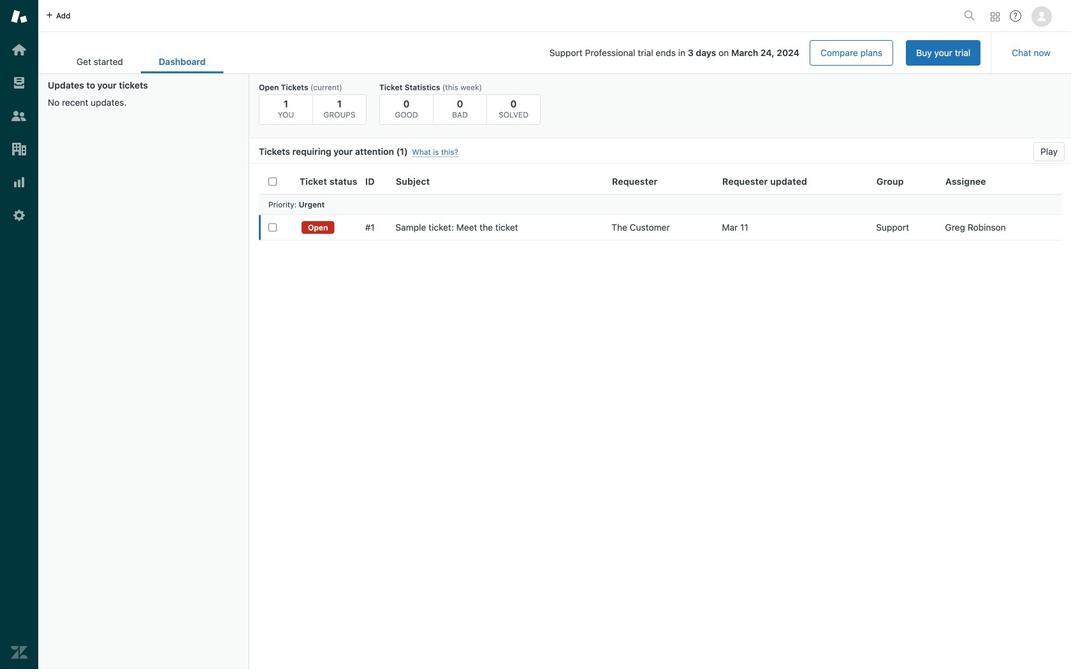 Task type: locate. For each thing, give the bounding box(es) containing it.
grid
[[249, 169, 1072, 670]]

March 24, 2024 text field
[[732, 48, 800, 58]]

tab list
[[59, 50, 224, 73]]

Select All Tickets checkbox
[[269, 178, 277, 186]]

None checkbox
[[269, 224, 277, 232]]

tab
[[59, 50, 141, 73]]

zendesk products image
[[991, 12, 1000, 21]]

get started image
[[11, 41, 27, 58]]

main element
[[0, 0, 38, 670]]

views image
[[11, 75, 27, 91]]



Task type: describe. For each thing, give the bounding box(es) containing it.
reporting image
[[11, 174, 27, 191]]

zendesk support image
[[11, 8, 27, 25]]

customers image
[[11, 108, 27, 124]]

admin image
[[11, 207, 27, 224]]

organizations image
[[11, 141, 27, 158]]

get help image
[[1011, 10, 1022, 22]]

zendesk image
[[11, 645, 27, 662]]



Task type: vqa. For each thing, say whether or not it's contained in the screenshot.
option
yes



